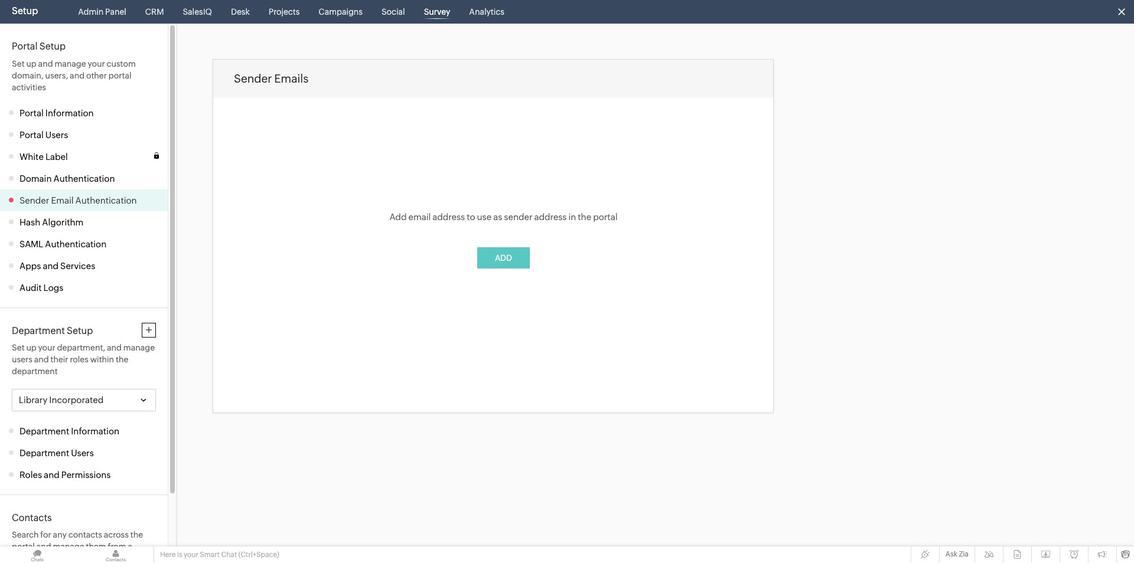 Task type: vqa. For each thing, say whether or not it's contained in the screenshot.
Configure settings "image"
no



Task type: describe. For each thing, give the bounding box(es) containing it.
admin panel
[[78, 7, 126, 17]]

your
[[184, 551, 198, 559]]

projects
[[269, 7, 300, 17]]

salesiq
[[183, 7, 212, 17]]

salesiq link
[[178, 0, 217, 24]]

ask zia
[[946, 551, 969, 559]]

social link
[[377, 0, 410, 24]]

analytics link
[[464, 0, 509, 24]]

survey link
[[419, 0, 455, 24]]

is
[[177, 551, 182, 559]]

here
[[160, 551, 176, 559]]

contacts image
[[79, 547, 153, 564]]

panel
[[105, 7, 126, 17]]

chats image
[[0, 547, 74, 564]]



Task type: locate. For each thing, give the bounding box(es) containing it.
survey
[[424, 7, 450, 17]]

campaigns link
[[314, 0, 367, 24]]

analytics
[[469, 7, 504, 17]]

social
[[382, 7, 405, 17]]

(ctrl+space)
[[238, 551, 279, 559]]

desk link
[[226, 0, 254, 24]]

setup
[[12, 5, 38, 17]]

admin
[[78, 7, 104, 17]]

crm link
[[140, 0, 169, 24]]

zia
[[959, 551, 969, 559]]

admin panel link
[[73, 0, 131, 24]]

projects link
[[264, 0, 304, 24]]

here is your smart chat (ctrl+space)
[[160, 551, 279, 559]]

chat
[[221, 551, 237, 559]]

crm
[[145, 7, 164, 17]]

campaigns
[[319, 7, 363, 17]]

smart
[[200, 551, 220, 559]]

ask
[[946, 551, 957, 559]]

desk
[[231, 7, 250, 17]]



